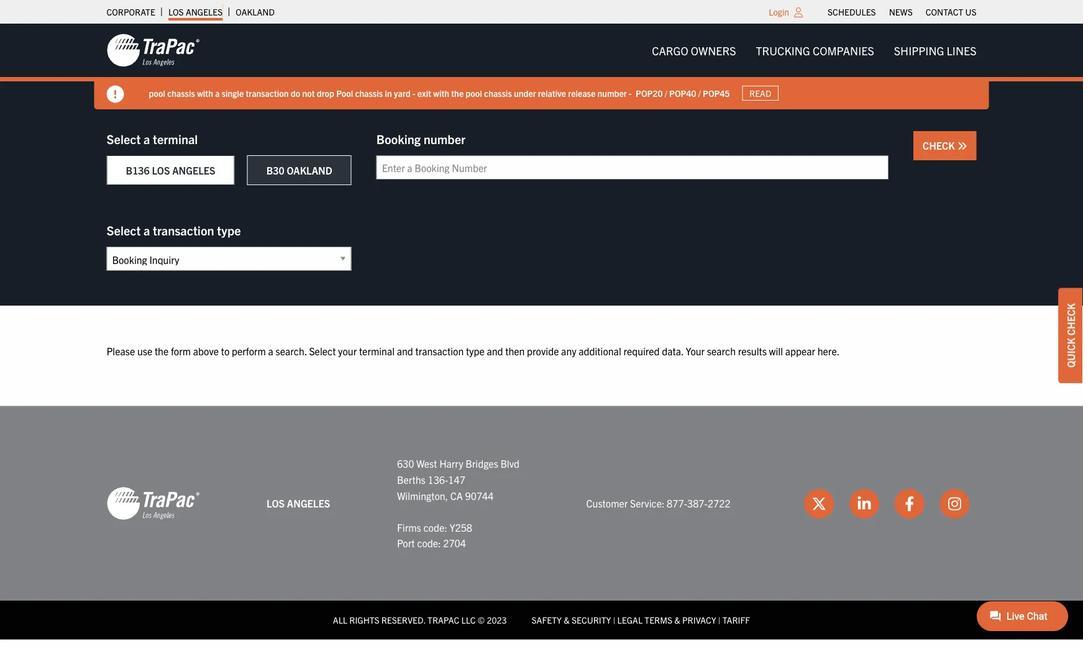 Task type: vqa. For each thing, say whether or not it's contained in the screenshot.
'need' on the left of page
no



Task type: locate. For each thing, give the bounding box(es) containing it.
footer
[[0, 406, 1084, 640]]

check button
[[914, 131, 977, 160]]

and left then
[[487, 345, 503, 357]]

code: right port
[[417, 537, 441, 550]]

0 horizontal spatial number
[[424, 131, 466, 146]]

| left tariff link
[[719, 615, 721, 626]]

0 horizontal spatial pool
[[149, 87, 165, 99]]

1 vertical spatial check
[[1065, 304, 1078, 336]]

will
[[770, 345, 784, 357]]

trapac
[[428, 615, 460, 626]]

the right exit on the left top
[[452, 87, 464, 99]]

1 horizontal spatial chassis
[[355, 87, 383, 99]]

0 horizontal spatial check
[[923, 139, 958, 152]]

select a terminal
[[107, 131, 198, 146]]

0 vertical spatial solid image
[[107, 86, 124, 103]]

legal terms & privacy link
[[618, 615, 717, 626]]

1 vertical spatial los angeles image
[[107, 487, 200, 521]]

pop20
[[636, 87, 663, 99]]

lines
[[947, 43, 977, 57]]

a left search. on the bottom
[[268, 345, 274, 357]]

1 vertical spatial los angeles
[[267, 498, 330, 510]]

1 vertical spatial menu bar
[[642, 38, 987, 63]]

chassis left under
[[484, 87, 512, 99]]

your
[[686, 345, 705, 357]]

b30
[[267, 164, 285, 177]]

0 horizontal spatial -
[[413, 87, 416, 99]]

los angeles image inside banner
[[107, 33, 200, 68]]

2 - from the left
[[629, 87, 632, 99]]

all rights reserved. trapac llc © 2023
[[333, 615, 507, 626]]

terminal up b136 los angeles
[[153, 131, 198, 146]]

provide
[[527, 345, 559, 357]]

angeles
[[186, 6, 223, 17], [172, 164, 216, 177], [287, 498, 330, 510]]

chassis left in
[[355, 87, 383, 99]]

1 horizontal spatial los angeles
[[267, 498, 330, 510]]

port
[[397, 537, 415, 550]]

berths
[[397, 474, 426, 486]]

cargo owners link
[[642, 38, 747, 63]]

387-
[[688, 498, 708, 510]]

with left single
[[197, 87, 213, 99]]

results
[[739, 345, 767, 357]]

ca
[[451, 490, 463, 502]]

drop
[[317, 87, 335, 99]]

solid image inside check button
[[958, 141, 968, 151]]

number right release
[[598, 87, 627, 99]]

oakland right los angeles link
[[236, 6, 275, 17]]

quick check link
[[1059, 288, 1084, 384]]

2 vertical spatial transaction
[[416, 345, 464, 357]]

1 horizontal spatial pool
[[466, 87, 482, 99]]

2 vertical spatial angeles
[[287, 498, 330, 510]]

2 vertical spatial los
[[267, 498, 285, 510]]

security
[[572, 615, 612, 626]]

1 horizontal spatial |
[[719, 615, 721, 626]]

menu bar
[[822, 3, 984, 21], [642, 38, 987, 63]]

0 vertical spatial select
[[107, 131, 141, 146]]

and
[[397, 345, 413, 357], [487, 345, 503, 357]]

0 vertical spatial number
[[598, 87, 627, 99]]

safety
[[532, 615, 562, 626]]

|
[[614, 615, 616, 626], [719, 615, 721, 626]]

oakland right b30
[[287, 164, 333, 177]]

2 horizontal spatial chassis
[[484, 87, 512, 99]]

1 chassis from the left
[[167, 87, 195, 99]]

number down pool chassis with a single transaction  do not drop pool chassis in yard -  exit with the pool chassis under relative release number -  pop20 / pop40 / pop45
[[424, 131, 466, 146]]

menu bar containing schedules
[[822, 3, 984, 21]]

cargo
[[652, 43, 689, 57]]

1 and from the left
[[397, 345, 413, 357]]

2 los angeles image from the top
[[107, 487, 200, 521]]

check
[[923, 139, 958, 152], [1065, 304, 1078, 336]]

bridges
[[466, 458, 499, 470]]

0 horizontal spatial and
[[397, 345, 413, 357]]

1 horizontal spatial -
[[629, 87, 632, 99]]

contact us
[[926, 6, 977, 17]]

1 horizontal spatial type
[[466, 345, 485, 357]]

pool
[[149, 87, 165, 99], [466, 87, 482, 99]]

terminal
[[153, 131, 198, 146], [359, 345, 395, 357]]

a left single
[[215, 87, 220, 99]]

1 vertical spatial oakland
[[287, 164, 333, 177]]

select up 'b136'
[[107, 131, 141, 146]]

1 vertical spatial the
[[155, 345, 169, 357]]

number
[[598, 87, 627, 99], [424, 131, 466, 146]]

menu bar inside banner
[[642, 38, 987, 63]]

exit
[[418, 87, 432, 99]]

1 horizontal spatial transaction
[[246, 87, 289, 99]]

1 & from the left
[[564, 615, 570, 626]]

pool right exit on the left top
[[466, 87, 482, 99]]

0 vertical spatial oakland
[[236, 6, 275, 17]]

shipping
[[895, 43, 945, 57]]

tariff
[[723, 615, 751, 626]]

los angeles
[[168, 6, 223, 17], [267, 498, 330, 510]]

firms code:  y258 port code:  2704
[[397, 521, 473, 550]]

0 vertical spatial check
[[923, 139, 958, 152]]

1 | from the left
[[614, 615, 616, 626]]

customer
[[587, 498, 628, 510]]

pool up select a terminal
[[149, 87, 165, 99]]

transaction
[[246, 87, 289, 99], [153, 222, 214, 238], [416, 345, 464, 357]]

/ right the pop20
[[665, 87, 668, 99]]

2 with from the left
[[434, 87, 450, 99]]

| left legal
[[614, 615, 616, 626]]

2 and from the left
[[487, 345, 503, 357]]

1 horizontal spatial and
[[487, 345, 503, 357]]

select a transaction type
[[107, 222, 241, 238]]

quick check
[[1065, 304, 1078, 368]]

- left the pop20
[[629, 87, 632, 99]]

1 vertical spatial select
[[107, 222, 141, 238]]

trucking companies
[[757, 43, 875, 57]]

menu bar down 'light' image
[[642, 38, 987, 63]]

search
[[708, 345, 736, 357]]

with
[[197, 87, 213, 99], [434, 87, 450, 99]]

menu bar containing cargo owners
[[642, 38, 987, 63]]

0 horizontal spatial &
[[564, 615, 570, 626]]

trucking companies link
[[747, 38, 885, 63]]

- left exit on the left top
[[413, 87, 416, 99]]

terminal right your
[[359, 345, 395, 357]]

pop40
[[670, 87, 697, 99]]

2 pool from the left
[[466, 87, 482, 99]]

0 horizontal spatial the
[[155, 345, 169, 357]]

any
[[562, 345, 577, 357]]

select down 'b136'
[[107, 222, 141, 238]]

los
[[168, 6, 184, 17], [152, 164, 170, 177], [267, 498, 285, 510]]

0 horizontal spatial /
[[665, 87, 668, 99]]

required
[[624, 345, 660, 357]]

0 horizontal spatial type
[[217, 222, 241, 238]]

safety & security link
[[532, 615, 612, 626]]

wilmington,
[[397, 490, 448, 502]]

& right safety
[[564, 615, 570, 626]]

yard
[[394, 87, 411, 99]]

chassis
[[167, 87, 195, 99], [355, 87, 383, 99], [484, 87, 512, 99]]

west
[[417, 458, 437, 470]]

select for select a terminal
[[107, 131, 141, 146]]

shipping lines link
[[885, 38, 987, 63]]

& right terms
[[675, 615, 681, 626]]

1 horizontal spatial check
[[1065, 304, 1078, 336]]

0 horizontal spatial solid image
[[107, 86, 124, 103]]

and right your
[[397, 345, 413, 357]]

service:
[[631, 498, 665, 510]]

1 vertical spatial transaction
[[153, 222, 214, 238]]

solid image inside banner
[[107, 86, 124, 103]]

select left your
[[309, 345, 336, 357]]

0 vertical spatial los angeles
[[168, 6, 223, 17]]

type
[[217, 222, 241, 238], [466, 345, 485, 357]]

/ left pop45
[[699, 87, 701, 99]]

1 vertical spatial type
[[466, 345, 485, 357]]

read link
[[743, 86, 779, 101]]

0 vertical spatial transaction
[[246, 87, 289, 99]]

1 vertical spatial number
[[424, 131, 466, 146]]

a
[[215, 87, 220, 99], [144, 131, 150, 146], [144, 222, 150, 238], [268, 345, 274, 357]]

2 horizontal spatial transaction
[[416, 345, 464, 357]]

1 los angeles image from the top
[[107, 33, 200, 68]]

0 vertical spatial menu bar
[[822, 3, 984, 21]]

with right exit on the left top
[[434, 87, 450, 99]]

los angeles image
[[107, 33, 200, 68], [107, 487, 200, 521]]

0 horizontal spatial transaction
[[153, 222, 214, 238]]

do
[[291, 87, 300, 99]]

chassis left single
[[167, 87, 195, 99]]

a down 'b136'
[[144, 222, 150, 238]]

1 horizontal spatial terminal
[[359, 345, 395, 357]]

menu bar up shipping at top right
[[822, 3, 984, 21]]

0 horizontal spatial chassis
[[167, 87, 195, 99]]

corporate link
[[107, 3, 155, 21]]

please
[[107, 345, 135, 357]]

1 horizontal spatial solid image
[[958, 141, 968, 151]]

/
[[665, 87, 668, 99], [699, 87, 701, 99]]

1 horizontal spatial oakland
[[287, 164, 333, 177]]

1 vertical spatial solid image
[[958, 141, 968, 151]]

code: up 2704
[[424, 521, 448, 534]]

the right use on the left of the page
[[155, 345, 169, 357]]

1 vertical spatial terminal
[[359, 345, 395, 357]]

los angeles image for banner containing cargo owners
[[107, 33, 200, 68]]

1 / from the left
[[665, 87, 668, 99]]

3 chassis from the left
[[484, 87, 512, 99]]

banner
[[0, 24, 1084, 109]]

1 horizontal spatial /
[[699, 87, 701, 99]]

0 vertical spatial the
[[452, 87, 464, 99]]

los angeles image for footer containing 630 west harry bridges blvd
[[107, 487, 200, 521]]

0 horizontal spatial |
[[614, 615, 616, 626]]

los angeles image inside footer
[[107, 487, 200, 521]]

the
[[452, 87, 464, 99], [155, 345, 169, 357]]

1 horizontal spatial &
[[675, 615, 681, 626]]

select
[[107, 131, 141, 146], [107, 222, 141, 238], [309, 345, 336, 357]]

solid image
[[107, 86, 124, 103], [958, 141, 968, 151]]

not
[[302, 87, 315, 99]]

0 horizontal spatial with
[[197, 87, 213, 99]]

0 horizontal spatial terminal
[[153, 131, 198, 146]]

0 vertical spatial code:
[[424, 521, 448, 534]]

2 vertical spatial select
[[309, 345, 336, 357]]

1 with from the left
[[197, 87, 213, 99]]

1 horizontal spatial with
[[434, 87, 450, 99]]

0 vertical spatial los angeles image
[[107, 33, 200, 68]]

oakland
[[236, 6, 275, 17], [287, 164, 333, 177]]

a up 'b136'
[[144, 131, 150, 146]]



Task type: describe. For each thing, give the bounding box(es) containing it.
rights
[[350, 615, 380, 626]]

privacy
[[683, 615, 717, 626]]

pop45
[[703, 87, 730, 99]]

2 chassis from the left
[[355, 87, 383, 99]]

please use the form above to perform a search. select your terminal and transaction type and then provide any additional required data. your search results will appear here.
[[107, 345, 840, 357]]

2 & from the left
[[675, 615, 681, 626]]

select for select a transaction type
[[107, 222, 141, 238]]

2722
[[708, 498, 731, 510]]

pool chassis with a single transaction  do not drop pool chassis in yard -  exit with the pool chassis under relative release number -  pop20 / pop40 / pop45
[[149, 87, 730, 99]]

0 vertical spatial angeles
[[186, 6, 223, 17]]

136-
[[428, 474, 449, 486]]

los angeles inside footer
[[267, 498, 330, 510]]

use
[[137, 345, 152, 357]]

0 horizontal spatial oakland
[[236, 6, 275, 17]]

2 / from the left
[[699, 87, 701, 99]]

release
[[569, 87, 596, 99]]

1 vertical spatial los
[[152, 164, 170, 177]]

legal
[[618, 615, 643, 626]]

shipping lines
[[895, 43, 977, 57]]

0 horizontal spatial los angeles
[[168, 6, 223, 17]]

1 vertical spatial angeles
[[172, 164, 216, 177]]

contact us link
[[926, 3, 977, 21]]

b136 los angeles
[[126, 164, 216, 177]]

0 vertical spatial terminal
[[153, 131, 198, 146]]

search.
[[276, 345, 307, 357]]

1 vertical spatial code:
[[417, 537, 441, 550]]

b136
[[126, 164, 150, 177]]

b30 oakland
[[267, 164, 333, 177]]

transaction inside banner
[[246, 87, 289, 99]]

in
[[385, 87, 392, 99]]

schedules link
[[828, 3, 877, 21]]

additional
[[579, 345, 622, 357]]

news link
[[890, 3, 913, 21]]

to
[[221, 345, 230, 357]]

2 | from the left
[[719, 615, 721, 626]]

news
[[890, 6, 913, 17]]

firms
[[397, 521, 421, 534]]

0 vertical spatial type
[[217, 222, 241, 238]]

1 pool from the left
[[149, 87, 165, 99]]

1 - from the left
[[413, 87, 416, 99]]

©
[[478, 615, 485, 626]]

terms
[[645, 615, 673, 626]]

under
[[514, 87, 536, 99]]

booking number
[[377, 131, 466, 146]]

then
[[506, 345, 525, 357]]

2023
[[487, 615, 507, 626]]

check inside button
[[923, 139, 958, 152]]

1 horizontal spatial number
[[598, 87, 627, 99]]

630
[[397, 458, 414, 470]]

angeles inside footer
[[287, 498, 330, 510]]

los angeles link
[[168, 3, 223, 21]]

read
[[750, 88, 772, 99]]

relative
[[538, 87, 567, 99]]

oakland link
[[236, 3, 275, 21]]

us
[[966, 6, 977, 17]]

los inside footer
[[267, 498, 285, 510]]

here.
[[818, 345, 840, 357]]

pool
[[337, 87, 353, 99]]

appear
[[786, 345, 816, 357]]

single
[[222, 87, 244, 99]]

corporate
[[107, 6, 155, 17]]

data.
[[662, 345, 684, 357]]

0 vertical spatial los
[[168, 6, 184, 17]]

1 horizontal spatial the
[[452, 87, 464, 99]]

above
[[193, 345, 219, 357]]

your
[[338, 345, 357, 357]]

630 west harry bridges blvd berths 136-147 wilmington, ca 90744
[[397, 458, 520, 502]]

login link
[[769, 6, 790, 17]]

perform
[[232, 345, 266, 357]]

2704
[[444, 537, 466, 550]]

light image
[[795, 7, 803, 17]]

cargo owners
[[652, 43, 737, 57]]

90744
[[465, 490, 494, 502]]

all
[[333, 615, 348, 626]]

customer service: 877-387-2722
[[587, 498, 731, 510]]

contact
[[926, 6, 964, 17]]

schedules
[[828, 6, 877, 17]]

footer containing 630 west harry bridges blvd
[[0, 406, 1084, 640]]

safety & security | legal terms & privacy | tariff
[[532, 615, 751, 626]]

Booking number text field
[[377, 155, 889, 180]]

login
[[769, 6, 790, 17]]

harry
[[440, 458, 464, 470]]

banner containing cargo owners
[[0, 24, 1084, 109]]

trucking
[[757, 43, 811, 57]]

quick
[[1065, 338, 1078, 368]]

reserved.
[[382, 615, 426, 626]]

form
[[171, 345, 191, 357]]

blvd
[[501, 458, 520, 470]]

companies
[[813, 43, 875, 57]]

tariff link
[[723, 615, 751, 626]]



